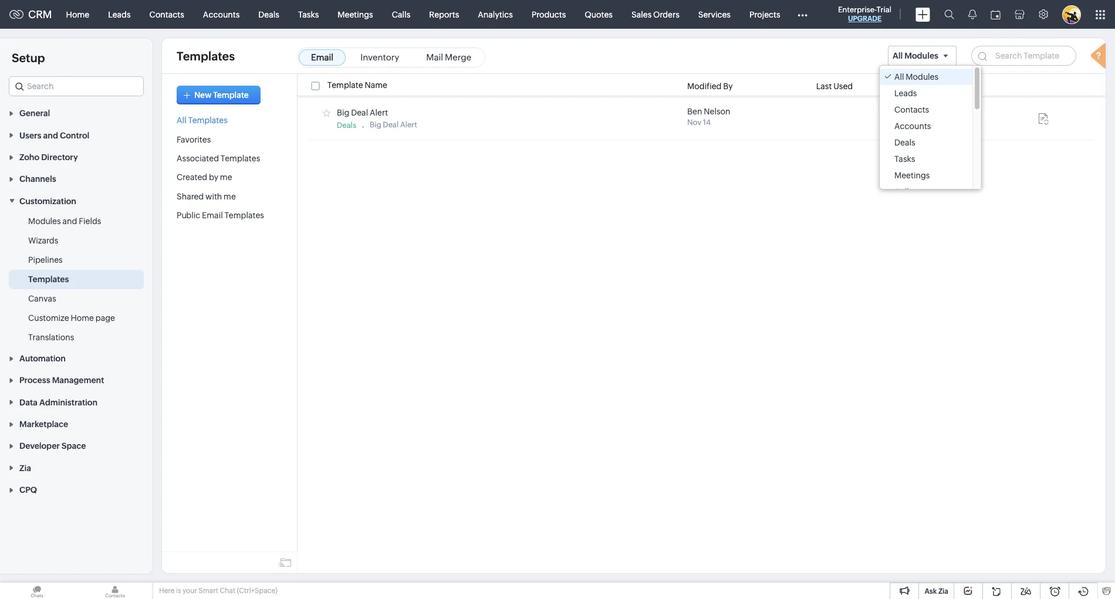 Task type: describe. For each thing, give the bounding box(es) containing it.
1 vertical spatial deals
[[337, 121, 356, 130]]

quotes
[[585, 10, 613, 19]]

customization button
[[0, 190, 153, 212]]

0 vertical spatial alert
[[370, 108, 388, 117]]

customization
[[19, 197, 76, 206]]

all modules for all modules field
[[893, 51, 939, 60]]

inventory
[[361, 52, 400, 62]]

projects
[[750, 10, 781, 19]]

0 vertical spatial calls
[[392, 10, 411, 19]]

1 vertical spatial email
[[202, 211, 223, 220]]

process management
[[19, 376, 104, 385]]

new template
[[194, 90, 249, 100]]

products
[[532, 10, 566, 19]]

enterprise-
[[839, 5, 877, 14]]

me for shared with me
[[224, 192, 236, 201]]

tasks inside tree
[[895, 155, 916, 164]]

(ctrl+space)
[[237, 587, 278, 595]]

contacts inside tree
[[895, 105, 930, 115]]

created
[[177, 173, 207, 182]]

space
[[62, 442, 86, 451]]

calls link
[[383, 0, 420, 28]]

home inside customization region
[[71, 313, 94, 323]]

contacts link
[[140, 0, 194, 28]]

all for all modules field
[[893, 51, 903, 60]]

canvas link
[[28, 293, 56, 305]]

channels button
[[0, 168, 153, 190]]

profile element
[[1056, 0, 1089, 28]]

used
[[834, 82, 853, 91]]

new template button
[[177, 86, 261, 105]]

template name
[[328, 81, 388, 90]]

zoho directory button
[[0, 146, 153, 168]]

modules inside the modules and fields link
[[28, 217, 61, 226]]

by
[[209, 173, 218, 182]]

here
[[159, 587, 175, 595]]

profile image
[[1063, 5, 1082, 24]]

stats
[[946, 82, 965, 91]]

0 vertical spatial leads
[[108, 10, 131, 19]]

associated
[[177, 154, 219, 163]]

developer space
[[19, 442, 86, 451]]

analytics link
[[469, 0, 523, 28]]

users and control button
[[0, 124, 153, 146]]

contacts inside 'link'
[[150, 10, 184, 19]]

automation button
[[0, 347, 153, 369]]

home link
[[57, 0, 99, 28]]

email inside "link"
[[311, 52, 334, 62]]

chats image
[[0, 583, 74, 600]]

analytics
[[478, 10, 513, 19]]

ben nelson link
[[688, 107, 731, 116]]

meetings inside tree
[[895, 171, 930, 180]]

crm
[[28, 8, 52, 21]]

last used
[[817, 82, 853, 91]]

and for users
[[43, 131, 58, 140]]

sales orders
[[632, 10, 680, 19]]

developer space button
[[0, 435, 153, 457]]

projects link
[[740, 0, 790, 28]]

public email templates
[[177, 211, 264, 220]]

mail
[[427, 52, 443, 62]]

new
[[194, 90, 212, 100]]

ben
[[688, 107, 703, 116]]

0 vertical spatial home
[[66, 10, 89, 19]]

public
[[177, 211, 200, 220]]

marketplace button
[[0, 413, 153, 435]]

modules for tree containing all modules
[[906, 72, 939, 82]]

products link
[[523, 0, 576, 28]]

process
[[19, 376, 50, 385]]

associated templates
[[177, 154, 260, 163]]

data administration
[[19, 398, 98, 407]]

Search Template text field
[[972, 46, 1077, 66]]

favorites
[[177, 135, 211, 144]]

enterprise-trial upgrade
[[839, 5, 892, 23]]

with
[[206, 192, 222, 201]]

fields
[[79, 217, 101, 226]]

templates up created by me
[[221, 154, 260, 163]]

signals element
[[962, 0, 984, 29]]

all for tree containing all modules
[[895, 72, 905, 82]]

your
[[183, 587, 197, 595]]

0 vertical spatial big deal alert
[[337, 108, 388, 117]]

14
[[703, 118, 711, 127]]

zoho
[[19, 153, 39, 162]]

last
[[817, 82, 832, 91]]

1 vertical spatial big deal alert
[[370, 120, 417, 129]]

ask
[[925, 588, 937, 596]]

tasks link
[[289, 0, 328, 28]]

mail merge
[[427, 52, 472, 62]]

merge
[[445, 52, 472, 62]]

developer
[[19, 442, 60, 451]]

management
[[52, 376, 104, 385]]

templates inside customization region
[[28, 275, 69, 284]]

mail merge link
[[414, 49, 484, 66]]

modified by
[[688, 82, 733, 91]]

customize
[[28, 313, 69, 323]]

pipelines
[[28, 255, 63, 265]]



Task type: vqa. For each thing, say whether or not it's contained in the screenshot.
CPQ dropdown button
yes



Task type: locate. For each thing, give the bounding box(es) containing it.
ben nelson nov 14
[[688, 107, 731, 127]]

cpq
[[19, 486, 37, 495]]

data administration button
[[0, 391, 153, 413]]

0 horizontal spatial contacts
[[150, 10, 184, 19]]

users and control
[[19, 131, 89, 140]]

1 vertical spatial home
[[71, 313, 94, 323]]

users
[[19, 131, 41, 140]]

all modules for tree containing all modules
[[895, 72, 939, 82]]

modules and fields
[[28, 217, 101, 226]]

0 vertical spatial deals
[[259, 10, 279, 19]]

sales
[[632, 10, 652, 19]]

nelson
[[704, 107, 731, 116]]

0 vertical spatial deal
[[351, 108, 368, 117]]

leads down all modules field
[[895, 89, 918, 98]]

wizards link
[[28, 235, 58, 246]]

1 horizontal spatial accounts
[[895, 122, 932, 131]]

1 horizontal spatial tasks
[[895, 155, 916, 164]]

home
[[66, 10, 89, 19], [71, 313, 94, 323]]

signals image
[[969, 9, 977, 19]]

marketplace
[[19, 420, 68, 429]]

inventory link
[[348, 49, 412, 66]]

general
[[19, 109, 50, 118]]

quotes link
[[576, 0, 622, 28]]

by
[[724, 82, 733, 91]]

trial
[[877, 5, 892, 14]]

0 vertical spatial modules
[[905, 51, 939, 60]]

tree
[[880, 66, 982, 200]]

and left fields
[[63, 217, 77, 226]]

email link
[[299, 49, 346, 66]]

big down template name
[[337, 108, 350, 117]]

templates up the favorites
[[188, 116, 228, 125]]

is
[[176, 587, 181, 595]]

alert
[[370, 108, 388, 117], [400, 120, 417, 129]]

2 vertical spatial deals
[[895, 138, 916, 148]]

0 vertical spatial contacts
[[150, 10, 184, 19]]

leads link
[[99, 0, 140, 28]]

1 vertical spatial leads
[[895, 89, 918, 98]]

1 vertical spatial big
[[370, 120, 382, 129]]

general button
[[0, 102, 153, 124]]

deals link
[[249, 0, 289, 28]]

ask zia
[[925, 588, 949, 596]]

0 vertical spatial big
[[337, 108, 350, 117]]

templates down 'pipelines' link
[[28, 275, 69, 284]]

zia up cpq
[[19, 464, 31, 473]]

1 vertical spatial and
[[63, 217, 77, 226]]

0 vertical spatial meetings
[[338, 10, 373, 19]]

calls
[[392, 10, 411, 19], [895, 187, 913, 197]]

here is your smart chat (ctrl+space)
[[159, 587, 278, 595]]

data
[[19, 398, 38, 407]]

services link
[[689, 0, 740, 28]]

templates up new
[[177, 49, 235, 63]]

public email templates link
[[177, 211, 264, 220]]

1 horizontal spatial zia
[[939, 588, 949, 596]]

wizards
[[28, 236, 58, 245]]

create menu image
[[916, 7, 931, 21]]

1 horizontal spatial and
[[63, 217, 77, 226]]

0 horizontal spatial deal
[[351, 108, 368, 117]]

1 horizontal spatial template
[[328, 81, 363, 90]]

modules down all modules field
[[906, 72, 939, 82]]

0 horizontal spatial leads
[[108, 10, 131, 19]]

and inside dropdown button
[[43, 131, 58, 140]]

1 vertical spatial tasks
[[895, 155, 916, 164]]

modules down create menu icon
[[905, 51, 939, 60]]

calendar image
[[991, 10, 1001, 19]]

0 vertical spatial and
[[43, 131, 58, 140]]

template inside button
[[213, 90, 249, 100]]

cpq button
[[0, 479, 153, 501]]

0 vertical spatial zia
[[19, 464, 31, 473]]

0 horizontal spatial and
[[43, 131, 58, 140]]

1 vertical spatial meetings
[[895, 171, 930, 180]]

modified
[[688, 82, 722, 91]]

and inside customization region
[[63, 217, 77, 226]]

smart
[[199, 587, 218, 595]]

upgrade
[[848, 15, 882, 23]]

me
[[220, 173, 232, 182], [224, 192, 236, 201]]

automation
[[19, 354, 66, 364]]

leads inside tree
[[895, 89, 918, 98]]

2 vertical spatial all
[[177, 116, 186, 125]]

setup
[[12, 51, 45, 65]]

shared
[[177, 192, 204, 201]]

0 horizontal spatial big
[[337, 108, 350, 117]]

all modules down create menu icon
[[893, 51, 939, 60]]

contacts image
[[78, 583, 152, 600]]

crm link
[[9, 8, 52, 21]]

and
[[43, 131, 58, 140], [63, 217, 77, 226]]

customize home page
[[28, 313, 115, 323]]

meetings link
[[328, 0, 383, 28]]

1 horizontal spatial calls
[[895, 187, 913, 197]]

home left "page" at the left bottom of page
[[71, 313, 94, 323]]

shared with me
[[177, 192, 236, 201]]

0 horizontal spatial alert
[[370, 108, 388, 117]]

search image
[[945, 9, 955, 19]]

0 vertical spatial all modules
[[893, 51, 939, 60]]

templates link
[[28, 273, 69, 285]]

email down with
[[202, 211, 223, 220]]

and right users
[[43, 131, 58, 140]]

0 vertical spatial email
[[311, 52, 334, 62]]

1 vertical spatial accounts
[[895, 122, 932, 131]]

zia inside dropdown button
[[19, 464, 31, 473]]

pipelines link
[[28, 254, 63, 266]]

sales orders link
[[622, 0, 689, 28]]

tree containing all modules
[[880, 66, 982, 200]]

None field
[[9, 76, 144, 96]]

0 horizontal spatial calls
[[392, 10, 411, 19]]

0 horizontal spatial email
[[202, 211, 223, 220]]

tasks
[[298, 10, 319, 19], [895, 155, 916, 164]]

associated templates link
[[177, 154, 260, 163]]

Other Modules field
[[790, 5, 815, 24]]

deals inside deals link
[[259, 10, 279, 19]]

page
[[96, 313, 115, 323]]

process management button
[[0, 369, 153, 391]]

me right by
[[220, 173, 232, 182]]

nov
[[688, 118, 702, 127]]

deal
[[351, 108, 368, 117], [383, 120, 399, 129]]

1 vertical spatial modules
[[906, 72, 939, 82]]

zia button
[[0, 457, 153, 479]]

created by me link
[[177, 173, 232, 182]]

chat
[[220, 587, 236, 595]]

2 horizontal spatial deals
[[895, 138, 916, 148]]

1 vertical spatial all
[[895, 72, 905, 82]]

All Modules field
[[888, 46, 957, 66]]

1 vertical spatial zia
[[939, 588, 949, 596]]

template left name
[[328, 81, 363, 90]]

all inside tree
[[895, 72, 905, 82]]

1 vertical spatial me
[[224, 192, 236, 201]]

translations link
[[28, 332, 74, 343]]

administration
[[39, 398, 98, 407]]

leads right home link
[[108, 10, 131, 19]]

0 vertical spatial all
[[893, 51, 903, 60]]

big down big deal alert link
[[370, 120, 382, 129]]

0 vertical spatial tasks
[[298, 10, 319, 19]]

modules inside tree
[[906, 72, 939, 82]]

all inside field
[[893, 51, 903, 60]]

email up template name
[[311, 52, 334, 62]]

zoho directory
[[19, 153, 78, 162]]

all modules inside all modules field
[[893, 51, 939, 60]]

0 horizontal spatial deals
[[259, 10, 279, 19]]

customization region
[[0, 212, 153, 347]]

1 horizontal spatial meetings
[[895, 171, 930, 180]]

shared with me link
[[177, 192, 236, 201]]

big deal alert down big deal alert link
[[370, 120, 417, 129]]

modules inside all modules field
[[905, 51, 939, 60]]

1 horizontal spatial deal
[[383, 120, 399, 129]]

contacts right leads link at the top left of the page
[[150, 10, 184, 19]]

big deal alert link
[[337, 108, 388, 117]]

big deal alert
[[337, 108, 388, 117], [370, 120, 417, 129]]

created by me
[[177, 173, 232, 182]]

template right new
[[213, 90, 249, 100]]

2 vertical spatial modules
[[28, 217, 61, 226]]

0 vertical spatial me
[[220, 173, 232, 182]]

0 horizontal spatial accounts
[[203, 10, 240, 19]]

0 horizontal spatial template
[[213, 90, 249, 100]]

modules for all modules field
[[905, 51, 939, 60]]

1 vertical spatial contacts
[[895, 105, 930, 115]]

meetings
[[338, 10, 373, 19], [895, 171, 930, 180]]

1 horizontal spatial leads
[[895, 89, 918, 98]]

services
[[699, 10, 731, 19]]

templates down shared with me link
[[225, 211, 264, 220]]

all templates
[[177, 116, 228, 125]]

search element
[[938, 0, 962, 29]]

leads
[[108, 10, 131, 19], [895, 89, 918, 98]]

1 vertical spatial template
[[213, 90, 249, 100]]

me right with
[[224, 192, 236, 201]]

control
[[60, 131, 89, 140]]

all
[[893, 51, 903, 60], [895, 72, 905, 82], [177, 116, 186, 125]]

1 horizontal spatial email
[[311, 52, 334, 62]]

deal down template name
[[351, 108, 368, 117]]

1 horizontal spatial contacts
[[895, 105, 930, 115]]

0 horizontal spatial zia
[[19, 464, 31, 473]]

and for modules
[[63, 217, 77, 226]]

0 horizontal spatial meetings
[[338, 10, 373, 19]]

1 horizontal spatial alert
[[400, 120, 417, 129]]

1 vertical spatial alert
[[400, 120, 417, 129]]

1 vertical spatial deal
[[383, 120, 399, 129]]

1 horizontal spatial big
[[370, 120, 382, 129]]

1 vertical spatial all modules
[[895, 72, 939, 82]]

deals inside tree
[[895, 138, 916, 148]]

0 horizontal spatial tasks
[[298, 10, 319, 19]]

translations
[[28, 333, 74, 342]]

zia right ask
[[939, 588, 949, 596]]

deal down big deal alert link
[[383, 120, 399, 129]]

all modules inside tree
[[895, 72, 939, 82]]

create menu element
[[909, 0, 938, 28]]

0 vertical spatial accounts
[[203, 10, 240, 19]]

modules and fields link
[[28, 215, 101, 227]]

email
[[311, 52, 334, 62], [202, 211, 223, 220]]

big deal alert down template name
[[337, 108, 388, 117]]

big
[[337, 108, 350, 117], [370, 120, 382, 129]]

1 horizontal spatial deals
[[337, 121, 356, 130]]

0 vertical spatial template
[[328, 81, 363, 90]]

calls inside tree
[[895, 187, 913, 197]]

Search text field
[[9, 77, 143, 96]]

all modules down all modules field
[[895, 72, 939, 82]]

modules up wizards "link"
[[28, 217, 61, 226]]

tasks inside "link"
[[298, 10, 319, 19]]

contacts down all modules field
[[895, 105, 930, 115]]

me for created by me
[[220, 173, 232, 182]]

home right crm
[[66, 10, 89, 19]]

1 vertical spatial calls
[[895, 187, 913, 197]]

reports
[[429, 10, 459, 19]]



